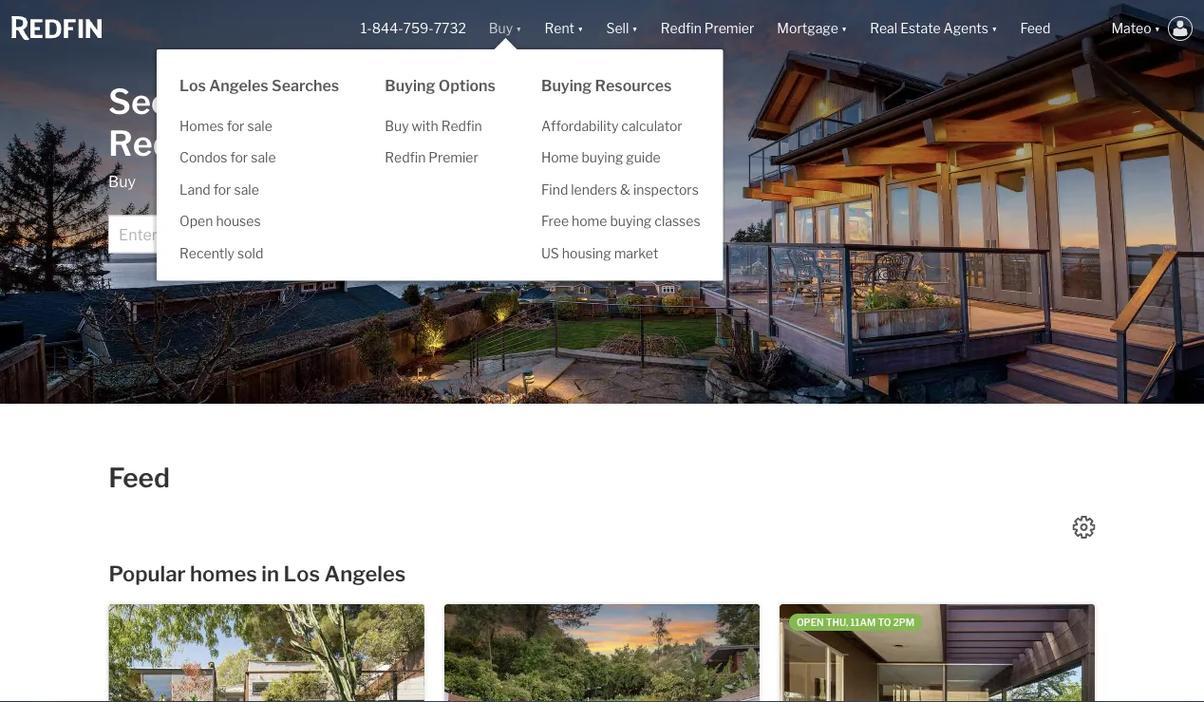 Task type: vqa. For each thing, say whether or not it's contained in the screenshot.
Mateo ▾
yes



Task type: describe. For each thing, give the bounding box(es) containing it.
sell ▾ button
[[607, 0, 638, 57]]

redfin premier link
[[362, 142, 519, 174]]

home buying guide
[[541, 150, 661, 166]]

1 vertical spatial buying
[[610, 213, 652, 230]]

buying for buying options
[[385, 76, 436, 95]]

land for sale link
[[157, 174, 362, 206]]

1 photo of 2605 laurel pass, los angeles, ca 90046 image from the left
[[444, 604, 760, 702]]

homes for sale link
[[157, 110, 362, 142]]

land
[[180, 182, 211, 198]]

sell ▾ button
[[595, 0, 650, 57]]

buy for buy ▾
[[489, 20, 513, 36]]

angeles inside dialog
[[209, 76, 269, 95]]

real estate agents ▾ button
[[859, 0, 1009, 57]]

redfin down with
[[385, 150, 426, 166]]

us
[[541, 245, 559, 261]]

calculator
[[622, 118, 683, 134]]

▾ for buy ▾
[[516, 20, 522, 36]]

sale for land for sale
[[234, 182, 259, 198]]

▾ for rent ▾
[[578, 20, 584, 36]]

2 photo of 1854 phillips way, los angeles, ca 90042 image from the left
[[424, 604, 740, 702]]

buying options
[[385, 76, 496, 95]]

▾ for sell ▾
[[632, 20, 638, 36]]

real estate agents ▾
[[870, 20, 998, 36]]

condos for sale link
[[157, 142, 362, 174]]

premier for redfin premier button
[[705, 20, 755, 36]]

&
[[620, 182, 631, 198]]

searches
[[272, 76, 339, 95]]

free home buying classes
[[541, 213, 701, 230]]

agents
[[944, 20, 989, 36]]

real
[[870, 20, 898, 36]]

open
[[180, 213, 213, 230]]

homes
[[180, 118, 224, 134]]

guide
[[626, 150, 661, 166]]

rent link
[[166, 171, 200, 192]]

mortgage ▾
[[777, 20, 848, 36]]

home
[[572, 213, 607, 230]]

for for condos
[[230, 150, 248, 166]]

1-844-759-7732 link
[[361, 20, 466, 36]]

thu,
[[826, 617, 849, 628]]

us housing market link
[[519, 238, 723, 269]]

real estate agents ▾ link
[[870, 0, 998, 57]]

feed inside feed button
[[1021, 20, 1051, 36]]

buy link
[[108, 171, 136, 192]]

1-
[[361, 20, 372, 36]]

buying resources
[[541, 76, 672, 95]]

options
[[439, 76, 496, 95]]

redfin inside button
[[661, 20, 702, 36]]

free
[[541, 213, 569, 230]]

844-
[[372, 20, 403, 36]]

condos
[[180, 150, 227, 166]]

resources
[[595, 76, 672, 95]]

market
[[614, 245, 659, 261]]

find
[[541, 182, 568, 198]]

buy with redfin link
[[362, 110, 519, 142]]

find lenders & inspectors link
[[519, 174, 723, 206]]

sale for condos for sale
[[251, 150, 276, 166]]

buy for buy
[[108, 172, 136, 191]]

lenders
[[571, 182, 617, 198]]

buy ▾ button
[[489, 0, 522, 57]]

affordability calculator
[[541, 118, 683, 134]]

land for sale
[[180, 182, 259, 198]]

sell for sell
[[231, 172, 257, 191]]

sell link
[[231, 171, 257, 192]]

rent ▾ button
[[533, 0, 595, 57]]

open thu, 11am to 2pm
[[797, 617, 915, 628]]

5 ▾ from the left
[[992, 20, 998, 36]]

sold
[[238, 245, 263, 261]]

mortgage ▾ button
[[777, 0, 848, 57]]

sell ▾
[[607, 20, 638, 36]]

estate
[[901, 20, 941, 36]]

popular
[[109, 561, 186, 587]]



Task type: locate. For each thing, give the bounding box(es) containing it.
for right the land
[[213, 182, 231, 198]]

0 vertical spatial buy
[[489, 20, 513, 36]]

redfin premier right sell ▾ at the top right
[[661, 20, 755, 36]]

▾ inside dropdown button
[[516, 20, 522, 36]]

us housing market
[[541, 245, 659, 261]]

redfin premier inside button
[[661, 20, 755, 36]]

redfin right with
[[441, 118, 482, 134]]

for up the sell link at top
[[230, 150, 248, 166]]

buying
[[385, 76, 436, 95], [541, 76, 592, 95]]

affordability calculator link
[[519, 110, 723, 142]]

1 vertical spatial buy
[[385, 118, 409, 134]]

sell
[[607, 20, 629, 36], [231, 172, 257, 191]]

2 photo of 3940 san rafael ave, los angeles, ca 90065 image from the left
[[1095, 604, 1205, 702]]

open
[[797, 617, 824, 628]]

sell for sell ▾
[[607, 20, 629, 36]]

mateo
[[1112, 20, 1152, 36]]

dialog
[[157, 38, 723, 281]]

2 horizontal spatial buy
[[489, 20, 513, 36]]

housing
[[562, 245, 611, 261]]

sell right rent ▾
[[607, 20, 629, 36]]

affordability
[[541, 118, 619, 134]]

0 vertical spatial buying
[[582, 150, 624, 166]]

mortgage ▾ button
[[766, 0, 859, 57]]

▾ left sell ▾ at the top right
[[578, 20, 584, 36]]

homes for sale
[[180, 118, 272, 134]]

1 vertical spatial rent
[[166, 172, 200, 191]]

sell down condos for sale
[[231, 172, 257, 191]]

1 horizontal spatial feed
[[1021, 20, 1051, 36]]

1 horizontal spatial sell
[[607, 20, 629, 36]]

redfin
[[661, 20, 702, 36], [441, 118, 482, 134], [108, 122, 216, 164], [385, 150, 426, 166]]

for for homes
[[227, 118, 245, 134]]

1 photo of 1854 phillips way, los angeles, ca 90042 image from the left
[[109, 604, 425, 702]]

redfin premier for redfin premier link
[[385, 150, 479, 166]]

▾ for mortgage ▾
[[841, 20, 848, 36]]

buying up market
[[610, 213, 652, 230]]

1 vertical spatial sell
[[231, 172, 257, 191]]

buying up with
[[385, 76, 436, 95]]

photo of 3940 san rafael ave, los angeles, ca 90065 image
[[780, 604, 1096, 702], [1095, 604, 1205, 702]]

▾ right "agents" on the top right
[[992, 20, 998, 36]]

2 ▾ from the left
[[578, 20, 584, 36]]

los inside dialog
[[180, 76, 206, 95]]

▾ for mateo ▾
[[1155, 20, 1161, 36]]

for up condos for sale
[[227, 118, 245, 134]]

buying for buying resources
[[541, 76, 592, 95]]

redfin premier for redfin premier button
[[661, 20, 755, 36]]

mortgage
[[777, 20, 839, 36]]

Enter your street address search field
[[108, 215, 589, 253]]

home
[[541, 150, 579, 166]]

1 vertical spatial for
[[230, 150, 248, 166]]

1 horizontal spatial buy
[[385, 118, 409, 134]]

premier for redfin premier link
[[429, 150, 479, 166]]

premier inside button
[[705, 20, 755, 36]]

find lenders & inspectors
[[541, 182, 699, 198]]

0 vertical spatial feed
[[1021, 20, 1051, 36]]

4 ▾ from the left
[[841, 20, 848, 36]]

1 ▾ from the left
[[516, 20, 522, 36]]

buy inside dropdown button
[[489, 20, 513, 36]]

0 horizontal spatial redfin premier
[[385, 150, 479, 166]]

0 horizontal spatial buy
[[108, 172, 136, 191]]

11am
[[851, 617, 876, 628]]

1 horizontal spatial redfin premier
[[661, 20, 755, 36]]

1-844-759-7732
[[361, 20, 466, 36]]

buy ▾
[[489, 20, 522, 36]]

▾ right mateo
[[1155, 20, 1161, 36]]

0 horizontal spatial sell
[[231, 172, 257, 191]]

redfin premier button
[[650, 0, 766, 57]]

photo of 1854 phillips way, los angeles, ca 90042 image
[[109, 604, 425, 702], [424, 604, 740, 702]]

rent for rent ▾
[[545, 20, 575, 36]]

open houses link
[[157, 206, 362, 238]]

0 vertical spatial angeles
[[209, 76, 269, 95]]

1 horizontal spatial rent
[[545, 20, 575, 36]]

1 vertical spatial feed
[[109, 462, 170, 494]]

rent ▾
[[545, 20, 584, 36]]

homes
[[190, 561, 257, 587]]

0 horizontal spatial rent
[[166, 172, 200, 191]]

los angeles searches
[[180, 76, 339, 95]]

3 ▾ from the left
[[632, 20, 638, 36]]

redfin premier down buy with redfin
[[385, 150, 479, 166]]

2 buying from the left
[[541, 76, 592, 95]]

tab list containing buy
[[108, 171, 631, 253]]

tab list
[[108, 171, 631, 253]]

▾ up resources
[[632, 20, 638, 36]]

premier inside dialog
[[429, 150, 479, 166]]

inspectors
[[634, 182, 699, 198]]

1 vertical spatial redfin premier
[[385, 150, 479, 166]]

1 buying from the left
[[385, 76, 436, 95]]

home's
[[259, 80, 375, 122]]

0 horizontal spatial feed
[[109, 462, 170, 494]]

2 vertical spatial sale
[[234, 182, 259, 198]]

open houses
[[180, 213, 261, 230]]

buy for buy with redfin
[[385, 118, 409, 134]]

rent
[[545, 20, 575, 36], [166, 172, 200, 191]]

free home buying classes link
[[519, 206, 723, 238]]

for for land
[[213, 182, 231, 198]]

classes
[[655, 213, 701, 230]]

0 vertical spatial sale
[[247, 118, 272, 134]]

rent inside dropdown button
[[545, 20, 575, 36]]

los up homes
[[180, 76, 206, 95]]

buying up affordability
[[541, 76, 592, 95]]

buying
[[582, 150, 624, 166], [610, 213, 652, 230]]

in
[[262, 561, 279, 587]]

home buying guide link
[[519, 142, 723, 174]]

sale for homes for sale
[[247, 118, 272, 134]]

0 vertical spatial sell
[[607, 20, 629, 36]]

angeles up homes for sale at the left
[[209, 76, 269, 95]]

0 horizontal spatial angeles
[[209, 76, 269, 95]]

2 photo of 2605 laurel pass, los angeles, ca 90046 image from the left
[[760, 604, 1076, 702]]

rent for rent
[[166, 172, 200, 191]]

see
[[108, 80, 171, 122]]

2 vertical spatial for
[[213, 182, 231, 198]]

redfin right sell ▾ at the top right
[[661, 20, 702, 36]]

buy with redfin
[[385, 118, 482, 134]]

0 vertical spatial rent
[[545, 20, 575, 36]]

dialog containing los angeles
[[157, 38, 723, 281]]

0 vertical spatial for
[[227, 118, 245, 134]]

buy right 7732
[[489, 20, 513, 36]]

rent ▾ button
[[545, 0, 584, 57]]

feed button
[[1009, 0, 1101, 57]]

1 vertical spatial angeles
[[324, 561, 406, 587]]

2pm
[[893, 617, 915, 628]]

condos for sale
[[180, 150, 276, 166]]

buy
[[489, 20, 513, 36], [385, 118, 409, 134], [108, 172, 136, 191]]

mateo ▾
[[1112, 20, 1161, 36]]

1 horizontal spatial premier
[[705, 20, 755, 36]]

angeles
[[209, 76, 269, 95], [324, 561, 406, 587]]

recently sold
[[180, 245, 263, 261]]

1 vertical spatial premier
[[429, 150, 479, 166]]

popular homes in los angeles
[[109, 561, 406, 587]]

redfin up rent link on the top
[[108, 122, 216, 164]]

▾ right mortgage
[[841, 20, 848, 36]]

buy inside dialog
[[385, 118, 409, 134]]

6 ▾ from the left
[[1155, 20, 1161, 36]]

to
[[878, 617, 891, 628]]

rent right "buy ▾"
[[545, 20, 575, 36]]

sale up condos for sale link
[[247, 118, 272, 134]]

photo of 2605 laurel pass, los angeles, ca 90046 image
[[444, 604, 760, 702], [760, 604, 1076, 702]]

▾ left rent ▾
[[516, 20, 522, 36]]

feed
[[1021, 20, 1051, 36], [109, 462, 170, 494]]

1 vertical spatial sale
[[251, 150, 276, 166]]

premier left mortgage
[[705, 20, 755, 36]]

sale up the sell link at top
[[251, 150, 276, 166]]

7732
[[434, 20, 466, 36]]

0 vertical spatial redfin premier
[[661, 20, 755, 36]]

0 vertical spatial premier
[[705, 20, 755, 36]]

sell inside dropdown button
[[607, 20, 629, 36]]

1 vertical spatial los
[[284, 561, 320, 587]]

0 horizontal spatial buying
[[385, 76, 436, 95]]

angeles right in at the left of the page
[[324, 561, 406, 587]]

buy left with
[[385, 118, 409, 134]]

premier
[[705, 20, 755, 36], [429, 150, 479, 166]]

rent inside tab list
[[166, 172, 200, 191]]

sell inside tab list
[[231, 172, 257, 191]]

1 photo of 3940 san rafael ave, los angeles, ca 90065 image from the left
[[780, 604, 1096, 702]]

759-
[[403, 20, 434, 36]]

houses
[[216, 213, 261, 230]]

premier down buy with redfin link at the top left of the page
[[429, 150, 479, 166]]

with
[[412, 118, 439, 134]]

buy left rent link on the top
[[108, 172, 136, 191]]

sale up "houses"
[[234, 182, 259, 198]]

buy inside tab list
[[108, 172, 136, 191]]

0 horizontal spatial los
[[180, 76, 206, 95]]

see your home's redfin estimate
[[108, 80, 375, 164]]

0 vertical spatial los
[[180, 76, 206, 95]]

1 horizontal spatial buying
[[541, 76, 592, 95]]

recently
[[180, 245, 235, 261]]

1 horizontal spatial angeles
[[324, 561, 406, 587]]

your
[[178, 80, 252, 122]]

estimate
[[223, 122, 370, 164]]

rent down condos
[[166, 172, 200, 191]]

1 horizontal spatial los
[[284, 561, 320, 587]]

2 vertical spatial buy
[[108, 172, 136, 191]]

redfin premier inside dialog
[[385, 150, 479, 166]]

0 horizontal spatial premier
[[429, 150, 479, 166]]

buying up lenders
[[582, 150, 624, 166]]

for
[[227, 118, 245, 134], [230, 150, 248, 166], [213, 182, 231, 198]]

los right in at the left of the page
[[284, 561, 320, 587]]

redfin inside see your home's redfin estimate
[[108, 122, 216, 164]]

▾
[[516, 20, 522, 36], [578, 20, 584, 36], [632, 20, 638, 36], [841, 20, 848, 36], [992, 20, 998, 36], [1155, 20, 1161, 36]]

recently sold link
[[157, 238, 362, 269]]



